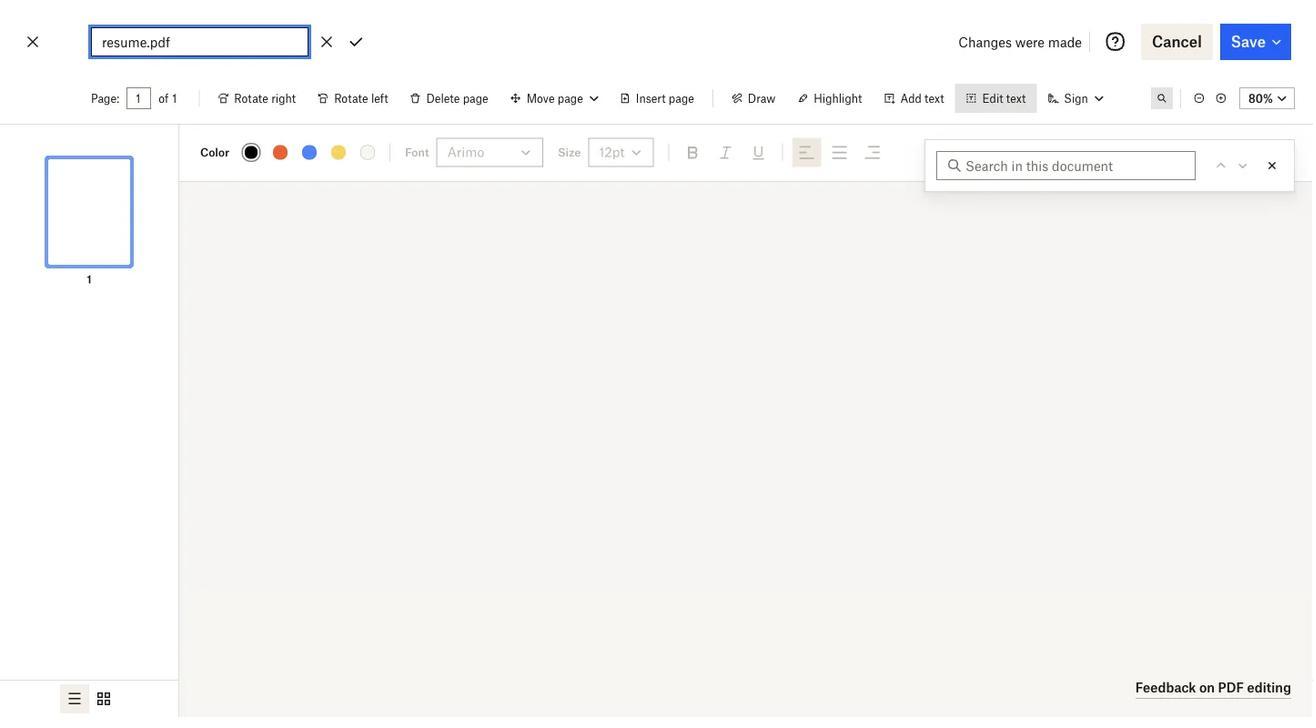 Task type: locate. For each thing, give the bounding box(es) containing it.
feedback on pdf editing button
[[1136, 677, 1291, 699]]

left
[[371, 91, 388, 105]]

1 horizontal spatial text
[[1006, 91, 1026, 105]]

page 1. selected thumbnail preview. rotated 180 degrees element
[[31, 139, 147, 288]]

None number field
[[136, 91, 142, 106]]

80% button
[[1240, 87, 1295, 109]]

1 horizontal spatial rotate
[[334, 91, 368, 105]]

text
[[925, 91, 944, 105], [1006, 91, 1026, 105]]

highlight
[[814, 91, 862, 105]]

80%
[[1249, 91, 1273, 105]]

rotate left right
[[234, 91, 268, 105]]

Button to change sidebar list view to grid view radio
[[89, 684, 118, 713]]

close button
[[1222, 138, 1299, 167]]

close
[[1252, 145, 1288, 160]]

1
[[172, 91, 177, 105], [87, 273, 92, 286]]

made
[[1048, 34, 1082, 50]]

1 vertical spatial 1
[[87, 273, 92, 286]]

font
[[405, 146, 429, 159]]

were
[[1015, 34, 1045, 50]]

0 vertical spatial 1
[[172, 91, 177, 105]]

move page
[[527, 91, 583, 105]]

rotate left left
[[334, 91, 368, 105]]

text inside the edit text button
[[1006, 91, 1026, 105]]

page right 'delete'
[[463, 91, 488, 105]]

feedback on pdf editing
[[1136, 680, 1291, 695]]

add text button
[[873, 84, 955, 113]]

page right move at the left of page
[[558, 91, 583, 105]]

move
[[527, 91, 555, 105]]

text right edit
[[1006, 91, 1026, 105]]

page right insert
[[669, 91, 694, 105]]

Button to change sidebar grid view to list view radio
[[60, 684, 89, 713]]

0 horizontal spatial 1
[[87, 273, 92, 286]]

1 page from the left
[[463, 91, 488, 105]]

text right add
[[925, 91, 944, 105]]

save button
[[1220, 24, 1291, 60]]

2 page from the left
[[558, 91, 583, 105]]

2 horizontal spatial page
[[669, 91, 694, 105]]

option group
[[0, 680, 178, 717]]

page
[[463, 91, 488, 105], [558, 91, 583, 105], [669, 91, 694, 105]]

2 rotate from the left
[[334, 91, 368, 105]]

highlight button
[[787, 84, 873, 113]]

3 page from the left
[[669, 91, 694, 105]]

1 rotate from the left
[[234, 91, 268, 105]]

0 horizontal spatial text
[[925, 91, 944, 105]]

0 horizontal spatial rotate
[[234, 91, 268, 105]]

move page button
[[499, 84, 609, 113]]

rotate left
[[334, 91, 388, 105]]

rotate
[[234, 91, 268, 105], [334, 91, 368, 105]]

text inside add text button
[[925, 91, 944, 105]]

1 text from the left
[[925, 91, 944, 105]]

save
[[1231, 33, 1266, 51]]

insert page button
[[609, 84, 705, 113]]

of 1
[[158, 91, 177, 105]]

edit text button
[[955, 84, 1037, 113]]

2 text from the left
[[1006, 91, 1026, 105]]

insert
[[636, 91, 666, 105]]

page inside dropdown button
[[558, 91, 583, 105]]

1 horizontal spatial page
[[558, 91, 583, 105]]

Search in this document text field
[[966, 156, 1181, 176]]

0 horizontal spatial page
[[463, 91, 488, 105]]

1 horizontal spatial 1
[[172, 91, 177, 105]]



Task type: describe. For each thing, give the bounding box(es) containing it.
delete
[[426, 91, 460, 105]]

changes
[[959, 34, 1012, 50]]

redo image
[[1179, 142, 1201, 163]]

sign button
[[1037, 84, 1114, 113]]

rotate left button
[[307, 84, 399, 113]]

color
[[200, 146, 229, 159]]

of
[[158, 91, 169, 105]]

cancel button
[[1141, 24, 1213, 60]]

rotate right
[[234, 91, 296, 105]]

edit text
[[982, 91, 1026, 105]]

sign
[[1064, 91, 1088, 105]]

draw button
[[721, 84, 787, 113]]

add
[[900, 91, 922, 105]]

rotate for rotate right
[[234, 91, 268, 105]]

right
[[271, 91, 296, 105]]

delete page button
[[399, 84, 499, 113]]

draw
[[748, 91, 776, 105]]

changes were made
[[959, 34, 1082, 50]]

rotate for rotate left
[[334, 91, 368, 105]]

editing
[[1247, 680, 1291, 695]]

page for move page
[[558, 91, 583, 105]]

text for add text
[[925, 91, 944, 105]]

feedback
[[1136, 680, 1196, 695]]

text for edit text
[[1006, 91, 1026, 105]]

edit
[[982, 91, 1003, 105]]

page for delete page
[[463, 91, 488, 105]]

insert page
[[636, 91, 694, 105]]

cancel image
[[22, 27, 44, 56]]

1 inside page 1. selected thumbnail preview. rotated 180 degrees element
[[87, 273, 92, 286]]

delete page
[[426, 91, 488, 105]]

size
[[558, 146, 581, 159]]

cancel
[[1152, 33, 1202, 51]]

input new file name text field
[[102, 32, 297, 52]]

on
[[1199, 680, 1215, 695]]

rotate right button
[[207, 84, 307, 113]]

add text
[[900, 91, 944, 105]]

page:
[[91, 91, 119, 105]]

page for insert page
[[669, 91, 694, 105]]

pdf
[[1218, 680, 1244, 695]]



Task type: vqa. For each thing, say whether or not it's contained in the screenshot.
the bottommost a
no



